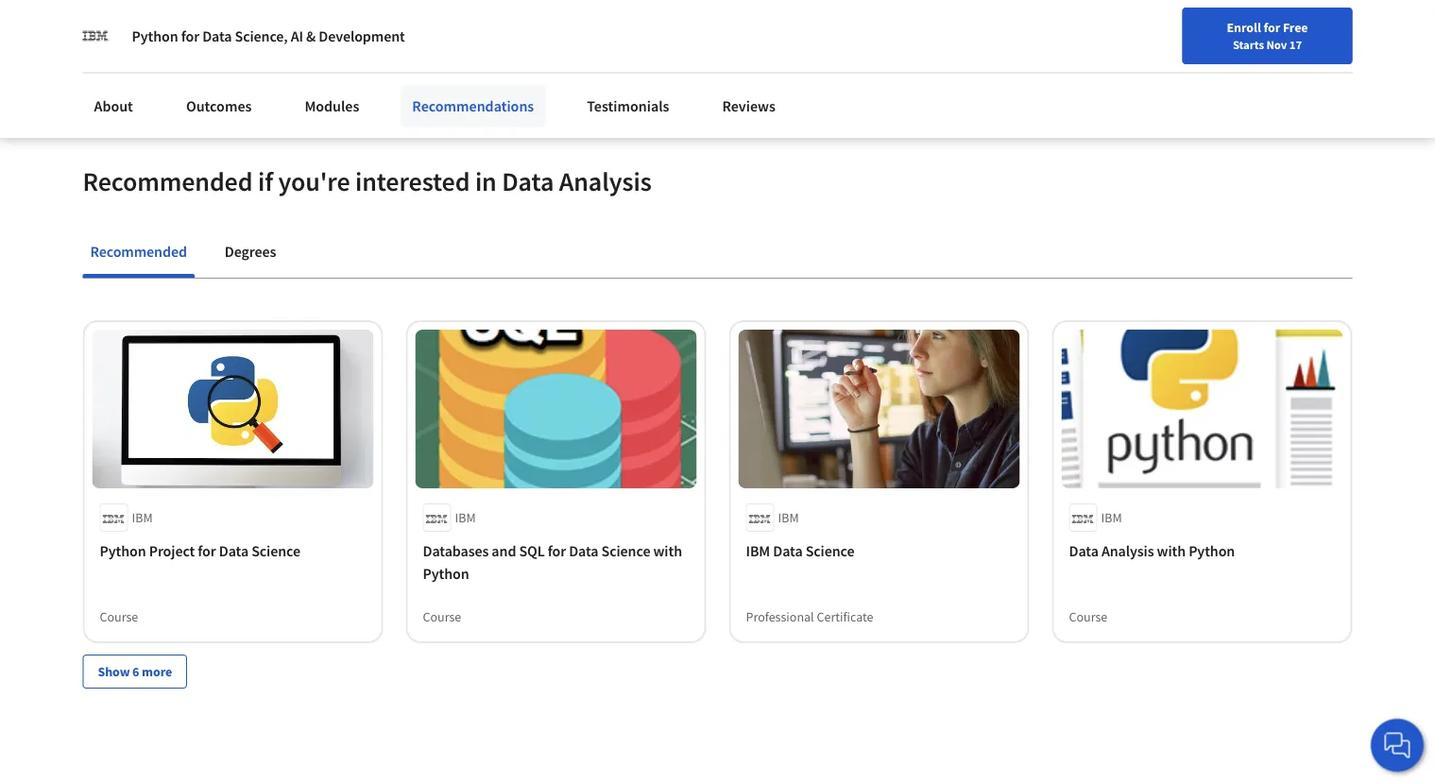 Task type: vqa. For each thing, say whether or not it's contained in the screenshot.
coursera for campus associated with Coursera for Campus link to the left
no



Task type: describe. For each thing, give the bounding box(es) containing it.
course for python project for data science
[[100, 608, 138, 625]]

ibm for project
[[132, 509, 153, 526]]

if
[[258, 165, 273, 198]]

ibm data science link
[[746, 539, 1012, 562]]

with inside 'link'
[[1157, 541, 1186, 560]]

data inside databases and sql for data science with python
[[569, 541, 599, 560]]

0 horizontal spatial analysis
[[559, 165, 652, 198]]

python project for data science link
[[100, 539, 366, 562]]

with inside databases and sql for data science with python
[[653, 541, 682, 560]]

professional certificate
[[746, 608, 874, 625]]

for inside enroll for free starts nov 17
[[1264, 19, 1280, 36]]

for right project
[[198, 541, 216, 560]]

modules link
[[293, 85, 371, 127]]

for inside databases and sql for data science with python
[[548, 541, 566, 560]]

and
[[492, 541, 516, 560]]

professional
[[746, 608, 814, 625]]

collection element
[[71, 279, 1364, 719]]

you're
[[278, 165, 350, 198]]

in
[[475, 165, 497, 198]]

reviews link
[[711, 85, 787, 127]]

python project for data science
[[100, 541, 300, 560]]

show 6 more button
[[83, 655, 187, 689]]

python for data science, ai & development
[[132, 26, 405, 45]]

outcomes
[[186, 96, 252, 115]]

recommended if you're interested in data analysis
[[83, 165, 652, 198]]

recommended button
[[83, 229, 194, 274]]

&
[[306, 26, 316, 45]]

science inside ibm data science link
[[806, 541, 855, 560]]

databases and sql for data science with python link
[[423, 539, 689, 585]]

free
[[1283, 19, 1308, 36]]

degrees button
[[217, 229, 284, 274]]

sql
[[519, 541, 545, 560]]

science inside databases and sql for data science with python
[[602, 541, 650, 560]]

science inside python project for data science link
[[251, 541, 300, 560]]

modules
[[305, 96, 359, 115]]

ibm for data
[[778, 509, 799, 526]]

python inside 'link'
[[1189, 541, 1235, 560]]

analysis inside data analysis with python 'link'
[[1102, 541, 1154, 560]]

show 6 more
[[98, 663, 172, 680]]

about link
[[83, 85, 144, 127]]

python inside databases and sql for data science with python
[[423, 564, 469, 583]]

ibm image
[[83, 23, 109, 49]]

more
[[142, 663, 172, 680]]

for left science,
[[181, 26, 199, 45]]



Task type: locate. For each thing, give the bounding box(es) containing it.
1 horizontal spatial analysis
[[1102, 541, 1154, 560]]

ibm up data analysis with python
[[1101, 509, 1122, 526]]

course
[[100, 608, 138, 625], [423, 608, 461, 625], [1069, 608, 1108, 625]]

with
[[653, 541, 682, 560], [1157, 541, 1186, 560]]

reviews
[[722, 96, 776, 115]]

interested
[[355, 165, 470, 198]]

for up nov
[[1264, 19, 1280, 36]]

menu item
[[1039, 19, 1160, 80]]

1 course from the left
[[100, 608, 138, 625]]

coursera image
[[23, 15, 143, 46]]

data inside 'link'
[[1069, 541, 1099, 560]]

2 course from the left
[[423, 608, 461, 625]]

recommendation tabs tab list
[[83, 229, 1353, 278]]

2 with from the left
[[1157, 541, 1186, 560]]

recommended
[[83, 165, 253, 198], [90, 242, 187, 261]]

course down the databases
[[423, 608, 461, 625]]

ibm data science
[[746, 541, 855, 560]]

data
[[202, 26, 232, 45], [502, 165, 554, 198], [219, 541, 249, 560], [569, 541, 599, 560], [773, 541, 803, 560], [1069, 541, 1099, 560]]

0 horizontal spatial course
[[100, 608, 138, 625]]

python
[[132, 26, 178, 45], [100, 541, 146, 560], [1189, 541, 1235, 560], [423, 564, 469, 583]]

testimonials link
[[576, 85, 681, 127]]

course up "show"
[[100, 608, 138, 625]]

ibm up ibm data science
[[778, 509, 799, 526]]

ibm up professional
[[746, 541, 770, 560]]

testimonials
[[587, 96, 669, 115]]

ibm up the databases
[[455, 509, 476, 526]]

2 horizontal spatial science
[[806, 541, 855, 560]]

show notifications image
[[1180, 24, 1203, 46]]

ibm for and
[[455, 509, 476, 526]]

course down data analysis with python
[[1069, 608, 1108, 625]]

1 horizontal spatial science
[[602, 541, 650, 560]]

17
[[1290, 37, 1302, 52]]

3 science from the left
[[806, 541, 855, 560]]

about
[[94, 96, 133, 115]]

1 horizontal spatial with
[[1157, 541, 1186, 560]]

3 course from the left
[[1069, 608, 1108, 625]]

enroll for free starts nov 17
[[1227, 19, 1308, 52]]

show
[[98, 663, 130, 680]]

1 with from the left
[[653, 541, 682, 560]]

databases and sql for data science with python
[[423, 541, 682, 583]]

outcomes link
[[175, 85, 263, 127]]

for right sql
[[548, 541, 566, 560]]

certificate
[[817, 608, 874, 625]]

starts
[[1233, 37, 1264, 52]]

1 horizontal spatial course
[[423, 608, 461, 625]]

None search field
[[269, 12, 638, 50]]

for
[[1264, 19, 1280, 36], [181, 26, 199, 45], [198, 541, 216, 560], [548, 541, 566, 560]]

1 vertical spatial analysis
[[1102, 541, 1154, 560]]

science,
[[235, 26, 288, 45]]

recommendations
[[412, 96, 534, 115]]

databases
[[423, 541, 489, 560]]

enroll
[[1227, 19, 1261, 36]]

ibm for analysis
[[1101, 509, 1122, 526]]

1 science from the left
[[251, 541, 300, 560]]

data analysis with python
[[1069, 541, 1235, 560]]

recommended inside button
[[90, 242, 187, 261]]

chat with us image
[[1382, 730, 1413, 761]]

project
[[149, 541, 195, 560]]

1 vertical spatial recommended
[[90, 242, 187, 261]]

recommended for recommended
[[90, 242, 187, 261]]

ai
[[291, 26, 303, 45]]

6
[[132, 663, 139, 680]]

2 horizontal spatial course
[[1069, 608, 1108, 625]]

0 horizontal spatial science
[[251, 541, 300, 560]]

course for databases and sql for data science with python
[[423, 608, 461, 625]]

ibm up project
[[132, 509, 153, 526]]

0 horizontal spatial with
[[653, 541, 682, 560]]

development
[[319, 26, 405, 45]]

nov
[[1267, 37, 1287, 52]]

recommendations link
[[401, 85, 545, 127]]

data analysis with python link
[[1069, 539, 1336, 562]]

0 vertical spatial analysis
[[559, 165, 652, 198]]

0 vertical spatial recommended
[[83, 165, 253, 198]]

analysis
[[559, 165, 652, 198], [1102, 541, 1154, 560]]

ibm
[[132, 509, 153, 526], [455, 509, 476, 526], [778, 509, 799, 526], [1101, 509, 1122, 526], [746, 541, 770, 560]]

degrees
[[225, 242, 276, 261]]

course for data analysis with python
[[1069, 608, 1108, 625]]

2 science from the left
[[602, 541, 650, 560]]

recommended for recommended if you're interested in data analysis
[[83, 165, 253, 198]]

science
[[251, 541, 300, 560], [602, 541, 650, 560], [806, 541, 855, 560]]



